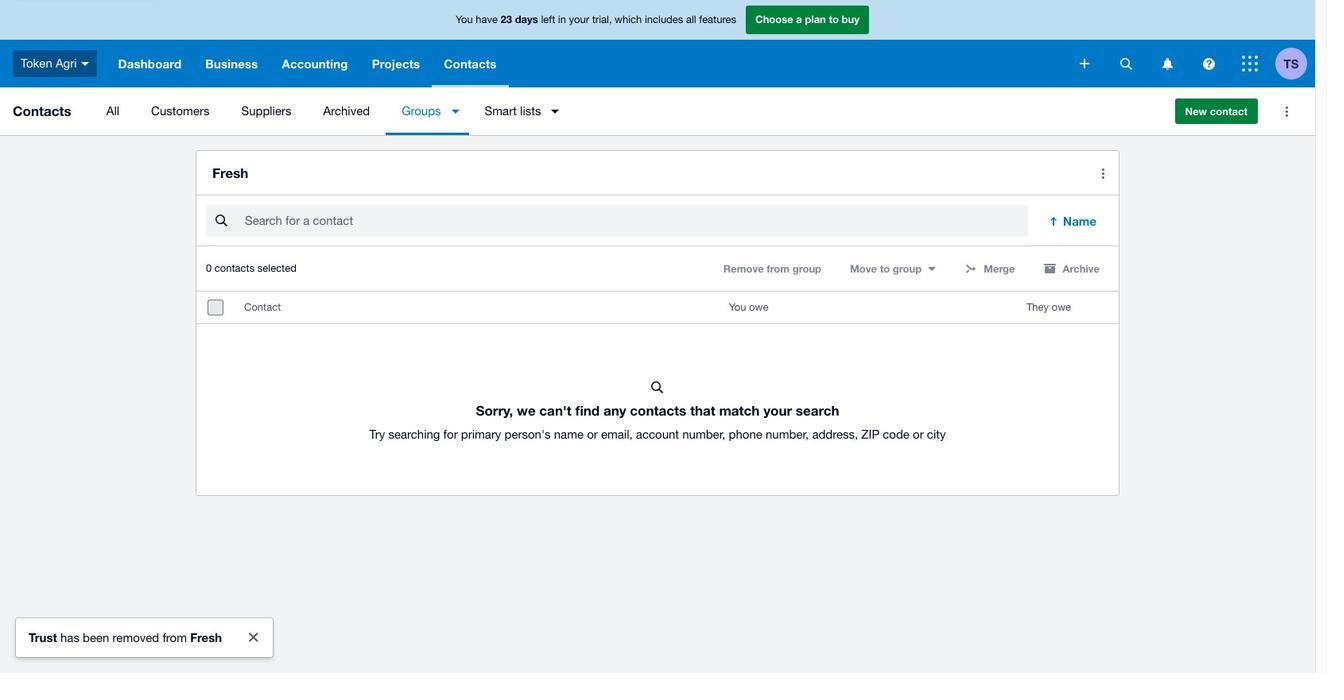 Task type: vqa. For each thing, say whether or not it's contained in the screenshot.
your
yes



Task type: describe. For each thing, give the bounding box(es) containing it.
contact list table element
[[197, 292, 1119, 496]]

groups
[[402, 104, 441, 118]]

your inside you have 23 days left in your trial, which includes all features
[[569, 14, 590, 26]]

token agri
[[21, 56, 77, 70]]

0 vertical spatial contacts
[[215, 263, 255, 275]]

been
[[83, 632, 109, 645]]

try searching for primary person's name or email, account number, phone number, address, zip code or city
[[370, 428, 946, 442]]

name button
[[1038, 205, 1110, 237]]

selected
[[258, 263, 297, 275]]

1 or from the left
[[587, 428, 598, 442]]

lists
[[520, 104, 541, 118]]

banner containing ts
[[0, 0, 1316, 88]]

trust
[[29, 631, 57, 645]]

searching
[[389, 428, 440, 442]]

trust has been removed from fresh
[[29, 631, 222, 645]]

that
[[690, 403, 716, 419]]

trial,
[[592, 14, 612, 26]]

merge
[[984, 263, 1016, 275]]

search
[[796, 403, 840, 419]]

contacts button
[[432, 40, 509, 88]]

accounting
[[282, 56, 348, 71]]

remove from group button
[[714, 256, 831, 282]]

left
[[541, 14, 556, 26]]

days
[[515, 13, 538, 26]]

new contact button
[[1175, 99, 1259, 124]]

menu containing all
[[90, 88, 1163, 135]]

smart
[[485, 104, 517, 118]]

Search for a contact field
[[243, 206, 1029, 236]]

move
[[851, 263, 878, 275]]

smart lists
[[485, 104, 541, 118]]

removed
[[113, 632, 159, 645]]

a
[[797, 13, 803, 26]]

23
[[501, 13, 512, 26]]

zip
[[862, 428, 880, 442]]

customers
[[151, 104, 210, 118]]

to inside banner
[[829, 13, 839, 26]]

group for move to group
[[893, 263, 922, 275]]

try
[[370, 428, 385, 442]]

customers button
[[135, 88, 225, 135]]

remove
[[724, 263, 764, 275]]

can't
[[540, 403, 572, 419]]

we
[[517, 403, 536, 419]]

2 number, from the left
[[766, 428, 809, 442]]

actions menu image
[[1088, 158, 1119, 189]]

projects button
[[360, 40, 432, 88]]

move to group button
[[841, 256, 946, 282]]

they owe
[[1027, 302, 1072, 314]]

have
[[476, 14, 498, 26]]

contacts inside dropdown button
[[444, 56, 497, 71]]

accounting button
[[270, 40, 360, 88]]

your inside contact list table element
[[764, 403, 792, 419]]

suppliers button
[[225, 88, 307, 135]]

agri
[[56, 56, 77, 70]]

groups button
[[386, 88, 469, 135]]

they
[[1027, 302, 1049, 314]]

0 vertical spatial fresh
[[212, 165, 249, 181]]

email,
[[601, 428, 633, 442]]

plan
[[805, 13, 826, 26]]

1 number, from the left
[[683, 428, 726, 442]]

name
[[554, 428, 584, 442]]

suppliers
[[241, 104, 292, 118]]

primary
[[461, 428, 502, 442]]

svg image inside token agri popup button
[[81, 62, 89, 66]]

includes
[[645, 14, 684, 26]]



Task type: locate. For each thing, give the bounding box(es) containing it.
account
[[636, 428, 679, 442]]

from
[[767, 263, 790, 275], [163, 632, 187, 645]]

to inside popup button
[[880, 263, 890, 275]]

ts
[[1284, 56, 1300, 70]]

2 group from the left
[[893, 263, 922, 275]]

0 horizontal spatial owe
[[750, 302, 769, 314]]

1 owe from the left
[[750, 302, 769, 314]]

1 horizontal spatial owe
[[1052, 302, 1072, 314]]

to right move
[[880, 263, 890, 275]]

0 horizontal spatial you
[[456, 14, 473, 26]]

address,
[[813, 428, 859, 442]]

remove from group
[[724, 263, 822, 275]]

any
[[604, 403, 627, 419]]

1 horizontal spatial your
[[764, 403, 792, 419]]

contacts inside contact list table element
[[630, 403, 687, 419]]

owe for you owe
[[750, 302, 769, 314]]

1 group from the left
[[793, 263, 822, 275]]

you owe
[[729, 302, 769, 314]]

0 vertical spatial your
[[569, 14, 590, 26]]

you left have
[[456, 14, 473, 26]]

close toast message button
[[238, 622, 270, 654]]

name
[[1064, 214, 1097, 229]]

fresh
[[212, 165, 249, 181], [190, 631, 222, 645]]

0 contacts selected
[[206, 263, 297, 275]]

projects
[[372, 56, 420, 71]]

group right move
[[893, 263, 922, 275]]

banner
[[0, 0, 1316, 88]]

has
[[60, 632, 80, 645]]

0 horizontal spatial number,
[[683, 428, 726, 442]]

1 vertical spatial contacts
[[630, 403, 687, 419]]

0 vertical spatial you
[[456, 14, 473, 26]]

or right name
[[587, 428, 598, 442]]

1 horizontal spatial to
[[880, 263, 890, 275]]

actions menu image
[[1271, 95, 1303, 127]]

owe right they
[[1052, 302, 1072, 314]]

from inside trust has been removed from fresh
[[163, 632, 187, 645]]

0 horizontal spatial your
[[569, 14, 590, 26]]

all button
[[90, 88, 135, 135]]

1 horizontal spatial contacts
[[444, 56, 497, 71]]

you
[[456, 14, 473, 26], [729, 302, 747, 314]]

token
[[21, 56, 52, 70]]

group inside "button"
[[793, 263, 822, 275]]

1 vertical spatial you
[[729, 302, 747, 314]]

status containing trust
[[16, 619, 273, 658]]

your right match
[[764, 403, 792, 419]]

contacts down have
[[444, 56, 497, 71]]

svg image
[[1080, 59, 1090, 68]]

svg image
[[1243, 56, 1259, 72], [1121, 58, 1132, 70], [1163, 58, 1173, 70], [1203, 58, 1215, 70], [81, 62, 89, 66]]

0 horizontal spatial group
[[793, 263, 822, 275]]

archived
[[323, 104, 370, 118]]

0 vertical spatial to
[[829, 13, 839, 26]]

0 vertical spatial contacts
[[444, 56, 497, 71]]

you for you owe
[[729, 302, 747, 314]]

phone
[[729, 428, 763, 442]]

from inside "button"
[[767, 263, 790, 275]]

0 vertical spatial from
[[767, 263, 790, 275]]

sorry,
[[476, 403, 513, 419]]

token agri button
[[0, 40, 106, 88]]

city
[[928, 428, 946, 442]]

1 vertical spatial contacts
[[13, 103, 71, 119]]

you down remove
[[729, 302, 747, 314]]

status
[[16, 619, 273, 658]]

1 horizontal spatial you
[[729, 302, 747, 314]]

choose a plan to buy
[[756, 13, 860, 26]]

new
[[1186, 105, 1208, 118]]

group left move
[[793, 263, 822, 275]]

1 horizontal spatial group
[[893, 263, 922, 275]]

1 vertical spatial from
[[163, 632, 187, 645]]

1 vertical spatial your
[[764, 403, 792, 419]]

move to group
[[851, 263, 922, 275]]

you for you have 23 days left in your trial, which includes all features
[[456, 14, 473, 26]]

0 horizontal spatial contacts
[[215, 263, 255, 275]]

match
[[720, 403, 760, 419]]

group for remove from group
[[793, 263, 822, 275]]

contacts right "0"
[[215, 263, 255, 275]]

choose
[[756, 13, 794, 26]]

0 horizontal spatial from
[[163, 632, 187, 645]]

1 horizontal spatial contacts
[[630, 403, 687, 419]]

group
[[793, 263, 822, 275], [893, 263, 922, 275]]

business
[[205, 56, 258, 71]]

0
[[206, 263, 212, 275]]

2 owe from the left
[[1052, 302, 1072, 314]]

0 horizontal spatial or
[[587, 428, 598, 442]]

buy
[[842, 13, 860, 26]]

which
[[615, 14, 642, 26]]

fresh down suppliers button
[[212, 165, 249, 181]]

close toast message image
[[249, 633, 259, 643]]

archived button
[[307, 88, 386, 135]]

owe down remove from group "button"
[[750, 302, 769, 314]]

new contact
[[1186, 105, 1248, 118]]

in
[[558, 14, 566, 26]]

all
[[687, 14, 697, 26]]

2 or from the left
[[913, 428, 924, 442]]

person's
[[505, 428, 551, 442]]

smart lists button
[[469, 88, 569, 135]]

archive
[[1063, 263, 1100, 275]]

1 horizontal spatial number,
[[766, 428, 809, 442]]

owe for they owe
[[1052, 302, 1072, 314]]

0 horizontal spatial to
[[829, 13, 839, 26]]

owe
[[750, 302, 769, 314], [1052, 302, 1072, 314]]

your
[[569, 14, 590, 26], [764, 403, 792, 419]]

dashboard link
[[106, 40, 194, 88]]

1 horizontal spatial or
[[913, 428, 924, 442]]

or left city
[[913, 428, 924, 442]]

business button
[[194, 40, 270, 88]]

contacts
[[444, 56, 497, 71], [13, 103, 71, 119]]

1 horizontal spatial from
[[767, 263, 790, 275]]

number, down the that
[[683, 428, 726, 442]]

contacts
[[215, 263, 255, 275], [630, 403, 687, 419]]

to left the buy
[[829, 13, 839, 26]]

number, down search
[[766, 428, 809, 442]]

or
[[587, 428, 598, 442], [913, 428, 924, 442]]

0 horizontal spatial contacts
[[13, 103, 71, 119]]

menu
[[90, 88, 1163, 135]]

code
[[883, 428, 910, 442]]

dashboard
[[118, 56, 182, 71]]

1 vertical spatial to
[[880, 263, 890, 275]]

fresh left close toast message icon
[[190, 631, 222, 645]]

features
[[700, 14, 737, 26]]

sorry, we can't find any contacts that match your search
[[476, 403, 840, 419]]

ts button
[[1276, 40, 1316, 88]]

you inside contact list table element
[[729, 302, 747, 314]]

1 vertical spatial fresh
[[190, 631, 222, 645]]

all
[[106, 104, 119, 118]]

merge button
[[956, 256, 1025, 282]]

you inside you have 23 days left in your trial, which includes all features
[[456, 14, 473, 26]]

find
[[576, 403, 600, 419]]

contact
[[244, 302, 281, 314]]

contacts down 'token'
[[13, 103, 71, 119]]

contact
[[1211, 105, 1248, 118]]

number,
[[683, 428, 726, 442], [766, 428, 809, 442]]

to
[[829, 13, 839, 26], [880, 263, 890, 275]]

you have 23 days left in your trial, which includes all features
[[456, 13, 737, 26]]

archive button
[[1035, 256, 1110, 282]]

your right in
[[569, 14, 590, 26]]

contacts up try searching for primary person's name or email, account number, phone number, address, zip code or city
[[630, 403, 687, 419]]

from right the removed
[[163, 632, 187, 645]]

from right remove
[[767, 263, 790, 275]]

for
[[444, 428, 458, 442]]

group inside popup button
[[893, 263, 922, 275]]



